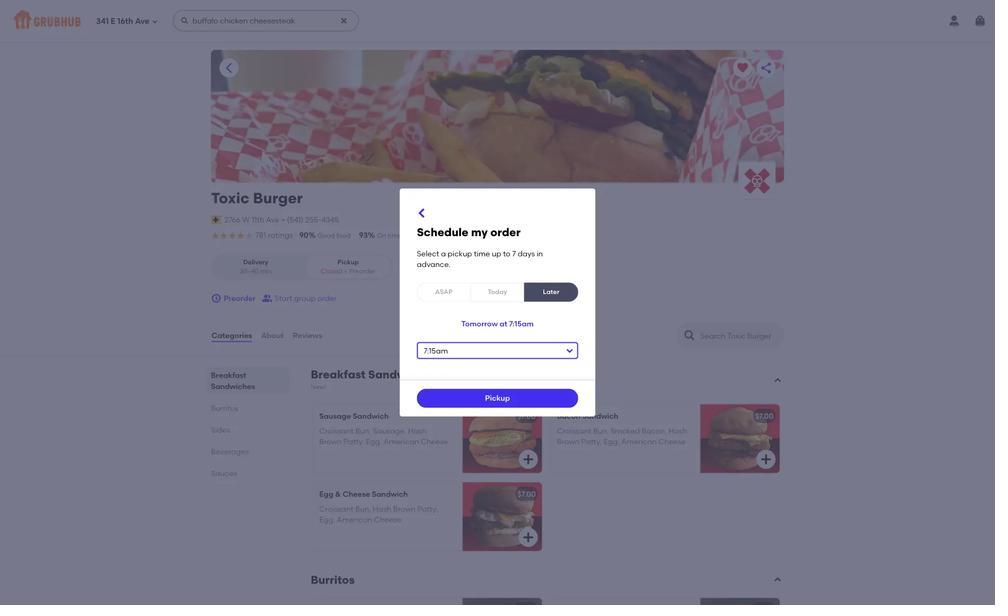 Task type: describe. For each thing, give the bounding box(es) containing it.
schedule my order
[[417, 225, 521, 239]]

255-
[[305, 215, 321, 224]]

good food
[[317, 232, 351, 239]]

min
[[260, 267, 272, 275]]

order up the up
[[478, 232, 495, 239]]

american inside croissant bun, sausage, hash brown patty, egg, american cheese
[[384, 437, 419, 446]]

in
[[537, 249, 543, 258]]

preorder inside button
[[224, 294, 256, 303]]

closed
[[321, 267, 342, 275]]

smoked
[[611, 426, 640, 435]]

toxic burger
[[211, 189, 303, 207]]

delivery
[[243, 258, 268, 266]]

up
[[492, 249, 501, 258]]

start group order button
[[262, 289, 337, 308]]

bacon sandwich
[[557, 411, 618, 420]]

croissant for breakfast sandwiches
[[319, 504, 354, 513]]

burritos inside button
[[311, 573, 355, 586]]

delivery
[[403, 232, 427, 239]]

2766
[[224, 215, 241, 224]]

7:15am
[[509, 319, 534, 328]]

sauces
[[211, 469, 237, 478]]

sides
[[211, 425, 230, 434]]

ave for 341 e 16th ave
[[135, 17, 150, 26]]

breakfast sandwiches tab
[[211, 369, 285, 392]]

781
[[256, 231, 266, 240]]

egg, inside croissant bun, smoked bacon, hash brown patty, egg, american cheese
[[604, 437, 620, 446]]

sandwich for sausage,
[[353, 411, 389, 420]]

brown inside croissant bun, smoked bacon, hash brown patty, egg, american cheese
[[557, 437, 580, 446]]

croissant for sausage sandwich
[[557, 426, 591, 435]]

asap button
[[417, 283, 471, 302]]

egg & cheese sandwich image
[[463, 482, 542, 551]]

pickup
[[448, 249, 472, 258]]

burritos tab
[[211, 402, 285, 413]]

order for schedule my order
[[490, 225, 521, 239]]

bacon sandwich image
[[700, 404, 780, 473]]

subscription pass image
[[211, 215, 222, 224]]

croissant bun, smoked bacon, hash brown patty, egg, american cheese
[[557, 426, 687, 446]]

tomorrow at 7:15am button
[[461, 314, 534, 333]]

0 horizontal spatial time
[[388, 232, 402, 239]]

correct order
[[453, 232, 495, 239]]

cheese inside croissant bun, sausage, hash brown patty, egg, american cheese
[[421, 437, 448, 446]]

later button
[[524, 283, 578, 302]]

advance.
[[417, 260, 451, 269]]

toxic
[[211, 189, 250, 207]]

svg image for sausage sandwich
[[522, 453, 535, 466]]

341
[[96, 17, 109, 26]]

new!
[[311, 383, 326, 390]]

select a pickup time up to 7 days in advance.
[[417, 249, 543, 269]]

cheese inside croissant bun, smoked bacon, hash brown patty, egg, american cheese
[[658, 437, 686, 446]]

341 e 16th ave
[[96, 17, 150, 26]]

patty, inside croissant bun, smoked bacon, hash brown patty, egg, american cheese
[[581, 437, 602, 446]]

burritos inside tab
[[211, 403, 238, 412]]

to
[[503, 249, 510, 258]]

tomorrow
[[461, 319, 498, 328]]

4345
[[321, 215, 339, 224]]

search icon image
[[683, 329, 696, 342]]

breakfast for breakfast sandwiches new!
[[311, 368, 366, 381]]

reviews button
[[292, 316, 323, 355]]

0 horizontal spatial •
[[282, 215, 285, 224]]

order for start group order
[[317, 294, 337, 303]]

saved restaurant button
[[733, 58, 752, 77]]

caret left icon image
[[223, 62, 235, 74]]

american inside croissant bun, smoked bacon, hash brown patty, egg, american cheese
[[621, 437, 657, 446]]

bun, inside croissant bun, sausage, hash brown patty, egg, american cheese
[[355, 426, 371, 435]]

egg & cheese sandwich
[[319, 489, 408, 498]]

w
[[242, 215, 250, 224]]

correct
[[453, 232, 477, 239]]

burger
[[253, 189, 303, 207]]

start
[[275, 294, 292, 303]]

a
[[441, 249, 446, 258]]

asap
[[435, 288, 453, 296]]

croissant bun, sausage, hash brown patty, egg, american cheese
[[319, 426, 448, 446]]

tomorrow at 7:15am
[[461, 319, 534, 328]]

bacon
[[557, 411, 581, 420]]

egg, inside croissant bun, hash brown patty, egg, american cheese
[[319, 515, 335, 524]]

sandwich up croissant bun, hash brown patty, egg, american cheese
[[372, 489, 408, 498]]



Task type: vqa. For each thing, say whether or not it's contained in the screenshot.
leftmost '&'
no



Task type: locate. For each thing, give the bounding box(es) containing it.
pickup for pickup closed • preorder
[[338, 258, 359, 266]]

1 horizontal spatial sandwiches
[[368, 368, 436, 381]]

sausage
[[319, 411, 351, 420]]

svg image
[[211, 293, 222, 304], [522, 453, 535, 466], [760, 453, 772, 466]]

0 vertical spatial pickup
[[338, 258, 359, 266]]

1 horizontal spatial pickup
[[485, 394, 510, 403]]

brown down bacon
[[557, 437, 580, 446]]

pickup
[[338, 258, 359, 266], [485, 394, 510, 403]]

• left (541)
[[282, 215, 285, 224]]

sausage sandwich image
[[463, 404, 542, 473]]

croissant bun, hash brown patty, egg, american cheese
[[319, 504, 438, 524]]

american down 'sausage,' at the left bottom of page
[[384, 437, 419, 446]]

today
[[488, 288, 507, 296]]

croissant inside croissant bun, hash brown patty, egg, american cheese
[[319, 504, 354, 513]]

•
[[282, 215, 285, 224], [344, 267, 347, 275]]

2 horizontal spatial patty,
[[581, 437, 602, 446]]

egg, down egg
[[319, 515, 335, 524]]

bun, for breakfast sandwiches
[[355, 504, 371, 513]]

breakfast inside breakfast sandwiches
[[211, 370, 246, 380]]

781 ratings
[[256, 231, 293, 240]]

start group order
[[275, 294, 337, 303]]

breakfast up burritos tab
[[211, 370, 246, 380]]

food
[[336, 232, 351, 239]]

about button
[[261, 316, 284, 355]]

american down smoked
[[621, 437, 657, 446]]

croissant inside croissant bun, smoked bacon, hash brown patty, egg, american cheese
[[557, 426, 591, 435]]

0 vertical spatial time
[[388, 232, 402, 239]]

sides tab
[[211, 424, 285, 435]]

2 horizontal spatial egg,
[[604, 437, 620, 446]]

brown
[[319, 437, 342, 446], [557, 437, 580, 446], [393, 504, 416, 513]]

bun, inside croissant bun, hash brown patty, egg, american cheese
[[355, 504, 371, 513]]

croissant down sausage
[[319, 426, 354, 435]]

(541) 255-4345 button
[[287, 214, 339, 225]]

brown down sausage
[[319, 437, 342, 446]]

16th
[[117, 17, 133, 26]]

preorder inside pickup closed • preorder
[[349, 267, 376, 275]]

0 horizontal spatial pickup
[[338, 258, 359, 266]]

0 horizontal spatial sandwiches
[[211, 382, 255, 391]]

ave inside the "main navigation" "navigation"
[[135, 17, 150, 26]]

preorder button
[[211, 289, 256, 308]]

croissant down bacon
[[557, 426, 591, 435]]

1 horizontal spatial patty,
[[417, 504, 438, 513]]

today button
[[470, 283, 525, 302]]

1 horizontal spatial preorder
[[349, 267, 376, 275]]

egg,
[[366, 437, 382, 446], [604, 437, 620, 446], [319, 515, 335, 524]]

hash
[[408, 426, 427, 435], [669, 426, 687, 435], [373, 504, 391, 513]]

sandwiches inside breakfast sandwiches new!
[[368, 368, 436, 381]]

bun, for sausage sandwich
[[593, 426, 609, 435]]

beverages
[[211, 447, 249, 456]]

0 horizontal spatial brown
[[319, 437, 342, 446]]

(541)
[[287, 215, 303, 224]]

egg, down 'sausage,' at the left bottom of page
[[366, 437, 382, 446]]

1 horizontal spatial burritos
[[311, 573, 355, 586]]

0 vertical spatial preorder
[[349, 267, 376, 275]]

pickup up closed
[[338, 258, 359, 266]]

hash down 'egg & cheese sandwich'
[[373, 504, 391, 513]]

croissant
[[319, 426, 354, 435], [557, 426, 591, 435], [319, 504, 354, 513]]

cheese inside croissant bun, hash brown patty, egg, american cheese
[[374, 515, 401, 524]]

bun, inside croissant bun, smoked bacon, hash brown patty, egg, american cheese
[[593, 426, 609, 435]]

cheese
[[421, 437, 448, 446], [658, 437, 686, 446], [343, 489, 370, 498], [374, 515, 401, 524]]

hash right 'sausage,' at the left bottom of page
[[408, 426, 427, 435]]

hash inside croissant bun, sausage, hash brown patty, egg, american cheese
[[408, 426, 427, 435]]

american down 'egg & cheese sandwich'
[[337, 515, 372, 524]]

ave right 16th at the left top
[[135, 17, 150, 26]]

svg image
[[974, 14, 987, 27], [180, 16, 189, 25], [340, 16, 348, 25], [152, 18, 158, 25], [416, 207, 429, 220], [522, 531, 535, 544]]

2766 w 11th ave
[[224, 215, 279, 224]]

breakfast up new!
[[311, 368, 366, 381]]

egg, down smoked
[[604, 437, 620, 446]]

schedule
[[417, 225, 468, 239]]

1 horizontal spatial svg image
[[522, 453, 535, 466]]

90
[[299, 231, 308, 240]]

2 horizontal spatial brown
[[557, 437, 580, 446]]

sandwich up 'sausage,' at the left bottom of page
[[353, 411, 389, 420]]

ave inside button
[[266, 215, 279, 224]]

sandwiches inside tab
[[211, 382, 255, 391]]

pickup button
[[417, 389, 578, 408]]

7
[[512, 249, 516, 258]]

option group containing delivery 30–40 min
[[211, 253, 393, 280]]

hash inside croissant bun, hash brown patty, egg, american cheese
[[373, 504, 391, 513]]

1 horizontal spatial time
[[474, 249, 490, 258]]

sauces tab
[[211, 468, 285, 479]]

ave
[[135, 17, 150, 26], [266, 215, 279, 224]]

american inside croissant bun, hash brown patty, egg, american cheese
[[337, 515, 372, 524]]

0 vertical spatial burritos
[[211, 403, 238, 412]]

option group
[[211, 253, 393, 280]]

11th
[[252, 215, 264, 224]]

0 horizontal spatial egg,
[[319, 515, 335, 524]]

2 horizontal spatial svg image
[[760, 453, 772, 466]]

0 horizontal spatial ave
[[135, 17, 150, 26]]

saved restaurant image
[[736, 62, 749, 74]]

0 vertical spatial •
[[282, 215, 285, 224]]

later
[[543, 288, 559, 296]]

svg image for bacon sandwich
[[760, 453, 772, 466]]

categories button
[[211, 316, 253, 355]]

share icon image
[[760, 62, 772, 74]]

$7.00 for sausage sandwich
[[755, 411, 774, 420]]

croissant inside croissant bun, sausage, hash brown patty, egg, american cheese
[[319, 426, 354, 435]]

1 vertical spatial preorder
[[224, 294, 256, 303]]

main navigation navigation
[[0, 0, 995, 41]]

group
[[294, 294, 316, 303]]

hash inside croissant bun, smoked bacon, hash brown patty, egg, american cheese
[[669, 426, 687, 435]]

1 vertical spatial •
[[344, 267, 347, 275]]

bacon cheddar burrito image
[[463, 598, 542, 605]]

good
[[317, 232, 335, 239]]

preorder
[[349, 267, 376, 275], [224, 294, 256, 303]]

0 horizontal spatial hash
[[373, 504, 391, 513]]

1 vertical spatial time
[[474, 249, 490, 258]]

sandwiches for breakfast sandwiches new!
[[368, 368, 436, 381]]

92
[[435, 231, 444, 240]]

0 horizontal spatial breakfast
[[211, 370, 246, 380]]

sandwich up smoked
[[582, 411, 618, 420]]

egg, inside croissant bun, sausage, hash brown patty, egg, american cheese
[[366, 437, 382, 446]]

Search Toxic Burger search field
[[699, 331, 780, 341]]

2 horizontal spatial hash
[[669, 426, 687, 435]]

• inside pickup closed • preorder
[[344, 267, 347, 275]]

delivery 30–40 min
[[240, 258, 272, 275]]

reviews
[[293, 331, 322, 340]]

ave for 2766 w 11th ave
[[266, 215, 279, 224]]

order inside button
[[317, 294, 337, 303]]

breakfast for breakfast sandwiches
[[211, 370, 246, 380]]

patty, inside croissant bun, sausage, hash brown patty, egg, american cheese
[[344, 437, 364, 446]]

1 horizontal spatial breakfast
[[311, 368, 366, 381]]

pickup inside button
[[485, 394, 510, 403]]

&
[[335, 489, 341, 498]]

0 horizontal spatial burritos
[[211, 403, 238, 412]]

2 horizontal spatial american
[[621, 437, 657, 446]]

pickup inside pickup closed • preorder
[[338, 258, 359, 266]]

0 horizontal spatial svg image
[[211, 293, 222, 304]]

preorder right closed
[[349, 267, 376, 275]]

on
[[377, 232, 386, 239]]

pulled pork burrito image
[[700, 598, 780, 605]]

egg
[[319, 489, 333, 498]]

brown inside croissant bun, sausage, hash brown patty, egg, american cheese
[[319, 437, 342, 446]]

sandwich for smoked
[[582, 411, 618, 420]]

brown down 'egg & cheese sandwich'
[[393, 504, 416, 513]]

burritos button
[[309, 572, 784, 587]]

30–40
[[240, 267, 259, 275]]

brown inside croissant bun, hash brown patty, egg, american cheese
[[393, 504, 416, 513]]

croissant down &
[[319, 504, 354, 513]]

0 horizontal spatial american
[[337, 515, 372, 524]]

at
[[500, 319, 507, 328]]

toxic burger logo image
[[739, 161, 776, 198]]

bun, down 'egg & cheese sandwich'
[[355, 504, 371, 513]]

sandwiches for breakfast sandwiches
[[211, 382, 255, 391]]

0 horizontal spatial preorder
[[224, 294, 256, 303]]

1 vertical spatial burritos
[[311, 573, 355, 586]]

my
[[471, 225, 488, 239]]

1 horizontal spatial american
[[384, 437, 419, 446]]

breakfast inside breakfast sandwiches new!
[[311, 368, 366, 381]]

svg image inside preorder button
[[211, 293, 222, 304]]

people icon image
[[262, 293, 273, 304]]

time left the up
[[474, 249, 490, 258]]

bacon,
[[642, 426, 667, 435]]

about
[[261, 331, 284, 340]]

time
[[388, 232, 402, 239], [474, 249, 490, 258]]

• (541) 255-4345
[[282, 215, 339, 224]]

pickup closed • preorder
[[321, 258, 376, 275]]

pickup for pickup
[[485, 394, 510, 403]]

e
[[111, 17, 115, 26]]

breakfast sandwiches
[[211, 370, 255, 391]]

time inside the select a pickup time up to 7 days in advance.
[[474, 249, 490, 258]]

1 vertical spatial pickup
[[485, 394, 510, 403]]

ave right '11th'
[[266, 215, 279, 224]]

breakfast sandwiches new!
[[311, 368, 436, 390]]

sausage,
[[373, 426, 406, 435]]

hash right bacon,
[[669, 426, 687, 435]]

preorder left people icon in the left of the page
[[224, 294, 256, 303]]

bun, down "sausage sandwich"
[[355, 426, 371, 435]]

bun, down bacon sandwich
[[593, 426, 609, 435]]

pickup up sausage sandwich image
[[485, 394, 510, 403]]

time right on
[[388, 232, 402, 239]]

on time delivery
[[377, 232, 427, 239]]

sandwich
[[353, 411, 389, 420], [582, 411, 618, 420], [372, 489, 408, 498]]

1 horizontal spatial •
[[344, 267, 347, 275]]

• right closed
[[344, 267, 347, 275]]

sausage sandwich
[[319, 411, 389, 420]]

1 horizontal spatial ave
[[266, 215, 279, 224]]

0 horizontal spatial patty,
[[344, 437, 364, 446]]

beverages tab
[[211, 446, 285, 457]]

93
[[359, 231, 368, 240]]

days
[[518, 249, 535, 258]]

sandwiches
[[368, 368, 436, 381], [211, 382, 255, 391]]

bun,
[[355, 426, 371, 435], [593, 426, 609, 435], [355, 504, 371, 513]]

1 horizontal spatial hash
[[408, 426, 427, 435]]

select
[[417, 249, 439, 258]]

order right group
[[317, 294, 337, 303]]

burritos
[[211, 403, 238, 412], [311, 573, 355, 586]]

categories
[[211, 331, 252, 340]]

patty, inside croissant bun, hash brown patty, egg, american cheese
[[417, 504, 438, 513]]

breakfast
[[311, 368, 366, 381], [211, 370, 246, 380]]

2766 w 11th ave button
[[224, 214, 280, 226]]

1 horizontal spatial egg,
[[366, 437, 382, 446]]

1 vertical spatial sandwiches
[[211, 382, 255, 391]]

0 vertical spatial sandwiches
[[368, 368, 436, 381]]

0 vertical spatial ave
[[135, 17, 150, 26]]

$7.00 for breakfast sandwiches
[[517, 489, 536, 498]]

order up the to
[[490, 225, 521, 239]]

ratings
[[268, 231, 293, 240]]

1 horizontal spatial brown
[[393, 504, 416, 513]]

$7.00
[[517, 411, 536, 420], [755, 411, 774, 420], [517, 489, 536, 498]]

1 vertical spatial ave
[[266, 215, 279, 224]]



